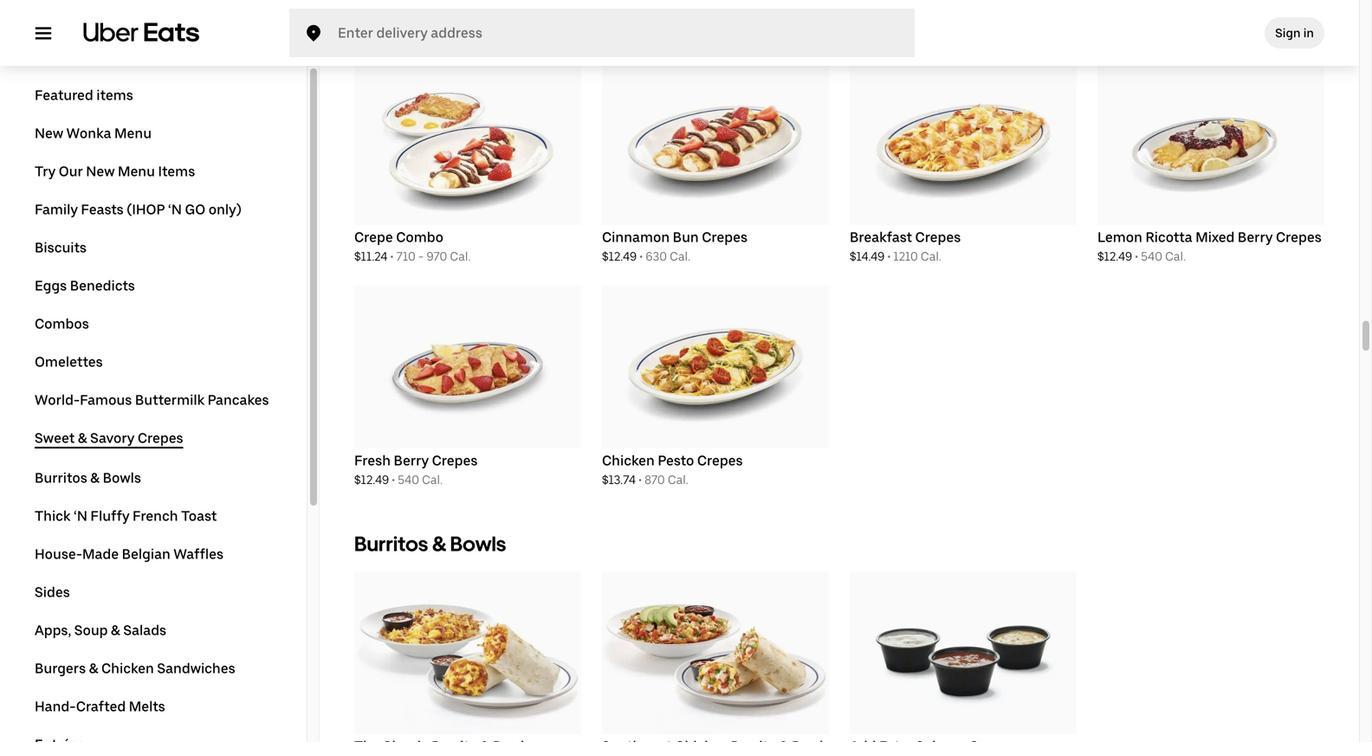 Task type: describe. For each thing, give the bounding box(es) containing it.
burgers
[[35, 661, 86, 677]]

cal. inside chicken pesto crepes $13.74 • 870 cal.
[[668, 473, 689, 487]]

combos
[[35, 316, 89, 332]]

made
[[82, 546, 119, 563]]

combo
[[396, 229, 444, 246]]

biscuits
[[35, 240, 87, 256]]

crepes inside breakfast crepes $14.49 • 1210 cal.
[[916, 229, 961, 246]]

• inside lemon ricotta mixed berry crepes $12.49 • 540 cal.
[[1136, 249, 1139, 264]]

house-made belgian waffles
[[35, 546, 224, 563]]

main navigation menu image
[[35, 24, 52, 42]]

world-
[[35, 392, 80, 409]]

fresh
[[354, 453, 391, 469]]

feasts
[[81, 201, 124, 218]]

hand-crafted melts button
[[35, 698, 165, 716]]

'n inside family feasts (ihop 'n go only) button
[[168, 201, 182, 218]]

berry inside lemon ricotta mixed berry crepes $12.49 • 540 cal.
[[1238, 229, 1273, 246]]

fresh berry crepes $12.49 • 540 cal.
[[354, 453, 478, 487]]

omelettes button
[[35, 354, 103, 371]]

breakfast
[[850, 229, 913, 246]]

-
[[418, 249, 424, 264]]

burritos inside button
[[35, 470, 87, 487]]

apps, soup & salads button
[[35, 622, 166, 640]]

crepe combo $11.24 • 710 - 970 cal.
[[354, 229, 471, 264]]

burgers & chicken sandwiches
[[35, 661, 235, 677]]

new wonka menu button
[[35, 125, 152, 142]]

berry inside fresh berry crepes $12.49 • 540 cal.
[[394, 453, 429, 469]]

• inside breakfast crepes $14.49 • 1210 cal.
[[888, 249, 891, 264]]

apps,
[[35, 623, 71, 639]]

Enter delivery address text field
[[338, 16, 894, 50]]

sides
[[35, 585, 70, 601]]

$12.49 for fresh berry crepes
[[354, 473, 389, 487]]

fluffy
[[90, 508, 130, 525]]

uber eats home image
[[83, 23, 199, 43]]

cal. inside breakfast crepes $14.49 • 1210 cal.
[[921, 249, 942, 264]]

featured items button
[[35, 87, 133, 104]]

try our new menu items
[[35, 163, 195, 180]]

1 vertical spatial burritos
[[354, 532, 428, 557]]

710
[[396, 249, 416, 264]]

soup
[[74, 623, 108, 639]]

world-famous buttermilk pancakes
[[35, 392, 269, 409]]

crepes inside button
[[138, 430, 183, 447]]

thick 'n fluffy french toast
[[35, 508, 217, 525]]

0 vertical spatial sweet & savory crepes
[[354, 22, 576, 47]]

burgers & chicken sandwiches button
[[35, 660, 235, 678]]

world-famous buttermilk pancakes button
[[35, 392, 269, 409]]

hand-
[[35, 699, 76, 715]]

only)
[[209, 201, 242, 218]]

try
[[35, 163, 56, 180]]

1210
[[894, 249, 918, 264]]

featured items
[[35, 87, 133, 104]]

sign
[[1276, 26, 1301, 40]]

cal. inside cinnamon bun crepes $12.49 • 630 cal.
[[670, 249, 691, 264]]

our
[[59, 163, 83, 180]]

items
[[158, 163, 195, 180]]

lemon
[[1098, 229, 1143, 246]]

famous
[[80, 392, 132, 409]]

navigation containing featured items
[[35, 87, 300, 743]]

belgian
[[122, 546, 171, 563]]

crepe
[[354, 229, 393, 246]]

hand-crafted melts
[[35, 699, 165, 715]]

try our new menu items button
[[35, 163, 195, 180]]

• inside crepe combo $11.24 • 710 - 970 cal.
[[390, 249, 394, 264]]

sides button
[[35, 584, 70, 601]]

featured
[[35, 87, 93, 104]]

crafted
[[76, 699, 126, 715]]

(ihop
[[127, 201, 165, 218]]

apps, soup & salads
[[35, 623, 166, 639]]

sweet & savory crepes inside navigation
[[35, 430, 183, 447]]

1 horizontal spatial sweet
[[354, 22, 414, 47]]

in
[[1304, 26, 1315, 40]]

house-made belgian waffles button
[[35, 546, 224, 563]]

'n inside thick 'n fluffy french toast button
[[74, 508, 87, 525]]

benedicts
[[70, 278, 135, 294]]

omelettes
[[35, 354, 103, 370]]

thick 'n fluffy french toast button
[[35, 508, 217, 525]]

crepes inside cinnamon bun crepes $12.49 • 630 cal.
[[702, 229, 748, 246]]

salads
[[123, 623, 166, 639]]

cinnamon
[[602, 229, 670, 246]]

eggs
[[35, 278, 67, 294]]

sign in link
[[1265, 17, 1325, 49]]

• inside fresh berry crepes $12.49 • 540 cal.
[[392, 473, 395, 487]]

burritos & bowls inside navigation
[[35, 470, 141, 487]]

$13.74
[[602, 473, 636, 487]]

menu inside button
[[118, 163, 155, 180]]

buttermilk
[[135, 392, 205, 409]]

family feasts (ihop 'n go only) button
[[35, 201, 242, 218]]

burritos & bowls button
[[35, 470, 141, 487]]

cal. inside lemon ricotta mixed berry crepes $12.49 • 540 cal.
[[1166, 249, 1186, 264]]

sweet & savory crepes button
[[35, 430, 183, 449]]

eggs benedicts button
[[35, 277, 135, 295]]

new wonka menu
[[35, 125, 152, 142]]

waffles
[[174, 546, 224, 563]]

biscuits button
[[35, 239, 87, 257]]

chicken inside chicken pesto crepes $13.74 • 870 cal.
[[602, 453, 655, 469]]

thick
[[35, 508, 71, 525]]



Task type: locate. For each thing, give the bounding box(es) containing it.
lemon ricotta mixed berry crepes $12.49 • 540 cal.
[[1098, 229, 1322, 264]]

bun
[[673, 229, 699, 246]]

1 vertical spatial berry
[[394, 453, 429, 469]]

1 vertical spatial 'n
[[74, 508, 87, 525]]

1 vertical spatial 540
[[398, 473, 419, 487]]

0 vertical spatial burritos & bowls
[[35, 470, 141, 487]]

0 vertical spatial chicken
[[602, 453, 655, 469]]

menu up "try our new menu items" button
[[114, 125, 152, 142]]

1 vertical spatial sweet
[[35, 430, 75, 447]]

0 vertical spatial 'n
[[168, 201, 182, 218]]

berry right mixed
[[1238, 229, 1273, 246]]

0 vertical spatial new
[[35, 125, 63, 142]]

0 horizontal spatial burritos & bowls
[[35, 470, 141, 487]]

1 vertical spatial savory
[[90, 430, 135, 447]]

0 horizontal spatial bowls
[[103, 470, 141, 487]]

berry right fresh
[[394, 453, 429, 469]]

house-
[[35, 546, 82, 563]]

combos button
[[35, 315, 89, 333]]

burritos
[[35, 470, 87, 487], [354, 532, 428, 557]]

•
[[390, 249, 394, 264], [640, 249, 643, 264], [888, 249, 891, 264], [1136, 249, 1139, 264], [392, 473, 395, 487], [639, 473, 642, 487]]

sandwiches
[[157, 661, 235, 677]]

sign in
[[1276, 26, 1315, 40]]

0 horizontal spatial sweet
[[35, 430, 75, 447]]

1 horizontal spatial bowls
[[450, 532, 506, 557]]

mixed
[[1196, 229, 1235, 246]]

cal. inside fresh berry crepes $12.49 • 540 cal.
[[422, 473, 443, 487]]

new inside 'button'
[[35, 125, 63, 142]]

chicken inside button
[[101, 661, 154, 677]]

540
[[1142, 249, 1163, 264], [398, 473, 419, 487]]

630
[[646, 249, 667, 264]]

menu up family feasts (ihop 'n go only)
[[118, 163, 155, 180]]

1 horizontal spatial new
[[86, 163, 115, 180]]

sweet & savory crepes
[[354, 22, 576, 47], [35, 430, 183, 447]]

burritos & bowls down fresh berry crepes $12.49 • 540 cal.
[[354, 532, 506, 557]]

chicken down salads
[[101, 661, 154, 677]]

0 vertical spatial burritos
[[35, 470, 87, 487]]

'n left the go
[[168, 201, 182, 218]]

burritos & bowls
[[35, 470, 141, 487], [354, 532, 506, 557]]

family feasts (ihop 'n go only)
[[35, 201, 242, 218]]

wonka
[[66, 125, 111, 142]]

$14.49
[[850, 249, 885, 264]]

0 horizontal spatial savory
[[90, 430, 135, 447]]

sweet
[[354, 22, 414, 47], [35, 430, 75, 447]]

eggs benedicts
[[35, 278, 135, 294]]

cal.
[[450, 249, 471, 264], [670, 249, 691, 264], [921, 249, 942, 264], [1166, 249, 1186, 264], [422, 473, 443, 487], [668, 473, 689, 487]]

1 vertical spatial sweet & savory crepes
[[35, 430, 183, 447]]

0 horizontal spatial sweet & savory crepes
[[35, 430, 183, 447]]

0 horizontal spatial new
[[35, 125, 63, 142]]

pancakes
[[208, 392, 269, 409]]

cinnamon bun crepes $12.49 • 630 cal.
[[602, 229, 748, 264]]

melts
[[129, 699, 165, 715]]

$12.49 down cinnamon
[[602, 249, 637, 264]]

1 vertical spatial chicken
[[101, 661, 154, 677]]

1 horizontal spatial burritos
[[354, 532, 428, 557]]

menu inside 'button'
[[114, 125, 152, 142]]

pesto
[[658, 453, 694, 469]]

bowls
[[103, 470, 141, 487], [450, 532, 506, 557]]

new right our
[[86, 163, 115, 180]]

$12.49 down "lemon"
[[1098, 249, 1133, 264]]

0 horizontal spatial berry
[[394, 453, 429, 469]]

$12.49 inside fresh berry crepes $12.49 • 540 cal.
[[354, 473, 389, 487]]

toast
[[181, 508, 217, 525]]

0 horizontal spatial 540
[[398, 473, 419, 487]]

menu
[[114, 125, 152, 142], [118, 163, 155, 180]]

1 vertical spatial new
[[86, 163, 115, 180]]

crepes inside lemon ricotta mixed berry crepes $12.49 • 540 cal.
[[1276, 229, 1322, 246]]

540 inside lemon ricotta mixed berry crepes $12.49 • 540 cal.
[[1142, 249, 1163, 264]]

family
[[35, 201, 78, 218]]

items
[[96, 87, 133, 104]]

1 horizontal spatial chicken
[[602, 453, 655, 469]]

$12.49 inside lemon ricotta mixed berry crepes $12.49 • 540 cal.
[[1098, 249, 1133, 264]]

ricotta
[[1146, 229, 1193, 246]]

870
[[645, 473, 665, 487]]

1 horizontal spatial sweet & savory crepes
[[354, 22, 576, 47]]

crepes inside fresh berry crepes $12.49 • 540 cal.
[[432, 453, 478, 469]]

crepes inside chicken pesto crepes $13.74 • 870 cal.
[[697, 453, 743, 469]]

$12.49 inside cinnamon bun crepes $12.49 • 630 cal.
[[602, 249, 637, 264]]

540 inside fresh berry crepes $12.49 • 540 cal.
[[398, 473, 419, 487]]

• inside chicken pesto crepes $13.74 • 870 cal.
[[639, 473, 642, 487]]

$12.49 down fresh
[[354, 473, 389, 487]]

0 horizontal spatial chicken
[[101, 661, 154, 677]]

1 horizontal spatial $12.49
[[602, 249, 637, 264]]

0 vertical spatial savory
[[436, 22, 502, 47]]

sweet inside sweet & savory crepes button
[[35, 430, 75, 447]]

$11.24
[[354, 249, 388, 264]]

new
[[35, 125, 63, 142], [86, 163, 115, 180]]

1 vertical spatial bowls
[[450, 532, 506, 557]]

burritos down fresh berry crepes $12.49 • 540 cal.
[[354, 532, 428, 557]]

1 horizontal spatial berry
[[1238, 229, 1273, 246]]

french
[[133, 508, 178, 525]]

breakfast crepes $14.49 • 1210 cal.
[[850, 229, 961, 264]]

savory inside button
[[90, 430, 135, 447]]

$12.49 for cinnamon bun crepes
[[602, 249, 637, 264]]

1 horizontal spatial burritos & bowls
[[354, 532, 506, 557]]

'n right thick
[[74, 508, 87, 525]]

1 vertical spatial menu
[[118, 163, 155, 180]]

0 vertical spatial menu
[[114, 125, 152, 142]]

970
[[427, 249, 447, 264]]

burritos up thick
[[35, 470, 87, 487]]

1 horizontal spatial 'n
[[168, 201, 182, 218]]

& inside button
[[78, 430, 87, 447]]

0 horizontal spatial 'n
[[74, 508, 87, 525]]

0 vertical spatial berry
[[1238, 229, 1273, 246]]

go
[[185, 201, 206, 218]]

1 horizontal spatial 540
[[1142, 249, 1163, 264]]

&
[[419, 22, 432, 47], [78, 430, 87, 447], [90, 470, 100, 487], [433, 532, 446, 557], [111, 623, 120, 639], [89, 661, 98, 677]]

chicken up $13.74
[[602, 453, 655, 469]]

2 horizontal spatial $12.49
[[1098, 249, 1133, 264]]

burritos & bowls up 'fluffy'
[[35, 470, 141, 487]]

new inside "try our new menu items" button
[[86, 163, 115, 180]]

new up try
[[35, 125, 63, 142]]

0 vertical spatial bowls
[[103, 470, 141, 487]]

savory
[[436, 22, 502, 47], [90, 430, 135, 447]]

0 vertical spatial sweet
[[354, 22, 414, 47]]

bowls inside button
[[103, 470, 141, 487]]

0 vertical spatial 540
[[1142, 249, 1163, 264]]

1 horizontal spatial savory
[[436, 22, 502, 47]]

chicken pesto crepes $13.74 • 870 cal.
[[602, 453, 743, 487]]

$12.49
[[602, 249, 637, 264], [1098, 249, 1133, 264], [354, 473, 389, 487]]

0 horizontal spatial $12.49
[[354, 473, 389, 487]]

navigation
[[35, 87, 300, 743]]

1 vertical spatial burritos & bowls
[[354, 532, 506, 557]]

crepes
[[506, 22, 576, 47], [702, 229, 748, 246], [916, 229, 961, 246], [1276, 229, 1322, 246], [138, 430, 183, 447], [432, 453, 478, 469], [697, 453, 743, 469]]

chicken
[[602, 453, 655, 469], [101, 661, 154, 677]]

0 horizontal spatial burritos
[[35, 470, 87, 487]]

• inside cinnamon bun crepes $12.49 • 630 cal.
[[640, 249, 643, 264]]

cal. inside crepe combo $11.24 • 710 - 970 cal.
[[450, 249, 471, 264]]



Task type: vqa. For each thing, say whether or not it's contained in the screenshot.
Cinnamon
yes



